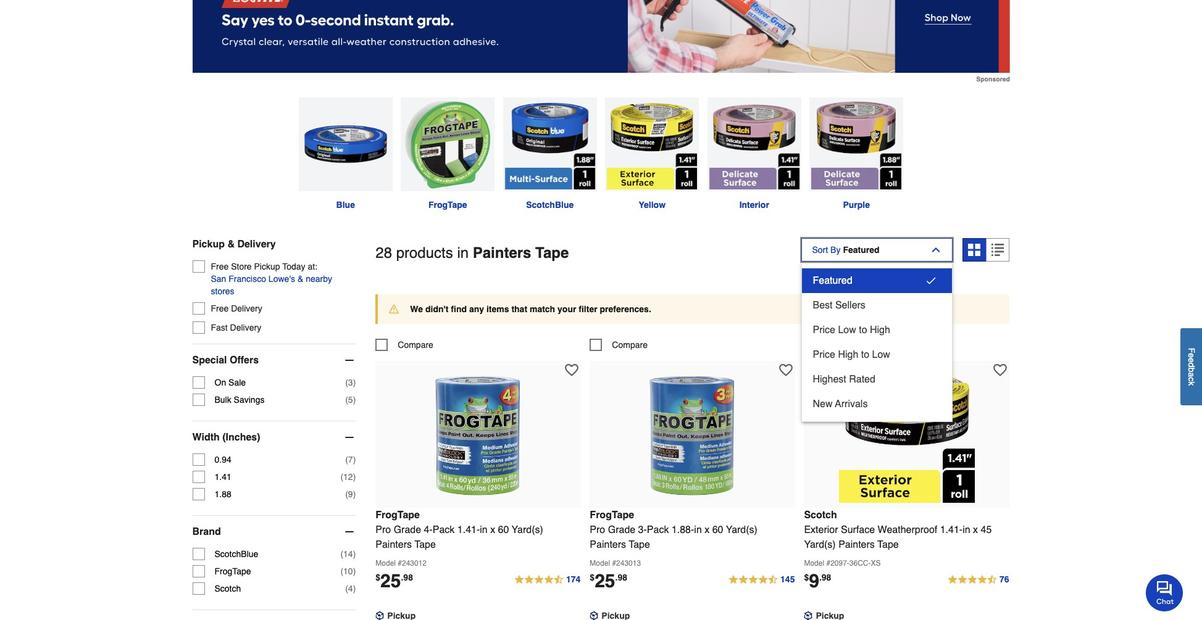 Task type: describe. For each thing, give the bounding box(es) containing it.
didn't
[[425, 304, 449, 314]]

compare for '5014760957' element
[[398, 340, 433, 350]]

minus image
[[344, 354, 356, 367]]

find
[[451, 304, 467, 314]]

painters tape brand frogtape image
[[401, 97, 495, 191]]

painters inside frogtape pro grade 4-pack 1.41-in x 60 yard(s) painters tape
[[376, 539, 412, 551]]

scotch exterior surface weatherproof 1.41-in x 45 yard(s) painters tape
[[804, 510, 992, 551]]

low inside 'button'
[[872, 349, 890, 361]]

) for ( 14 )
[[353, 550, 356, 559]]

0 horizontal spatial pickup
[[192, 239, 225, 250]]

fast
[[211, 323, 228, 333]]

new arrivals
[[813, 399, 868, 410]]

1 heart outline image from the left
[[565, 364, 579, 377]]

fast delivery
[[211, 323, 261, 333]]

price high to low button
[[802, 343, 953, 367]]

painters inside frogtape pro grade 3-pack 1.88-in x 60 yard(s) painters tape
[[590, 539, 626, 551]]

yellow
[[639, 200, 666, 210]]

nearby
[[306, 274, 332, 284]]

items
[[487, 304, 509, 314]]

free for free delivery
[[211, 304, 229, 314]]

highest rated
[[813, 374, 876, 385]]

0 vertical spatial delivery
[[237, 239, 276, 250]]

scotch for scotch
[[215, 584, 241, 594]]

1.41- inside frogtape pro grade 4-pack 1.41-in x 60 yard(s) painters tape
[[457, 525, 480, 536]]

x for 1.41-
[[490, 525, 495, 536]]

28 products in painters tape
[[376, 244, 569, 262]]

243013
[[616, 559, 641, 568]]

60 for 1.41-
[[498, 525, 509, 536]]

.98 for 145
[[615, 573, 627, 583]]

delivery for free delivery
[[231, 304, 262, 314]]

0.94
[[215, 455, 231, 465]]

# for frogtape pro grade 4-pack 1.41-in x 60 yard(s) painters tape
[[398, 559, 402, 568]]

4.5 stars image for the "145" button
[[728, 573, 796, 588]]

( 7 )
[[345, 455, 356, 465]]

f e e d b a c k
[[1187, 348, 1197, 386]]

frogtape pro grade 4-pack 1.41-in x 60 yard(s) painters tape
[[376, 510, 543, 551]]

4.5 stars image for 174 button
[[514, 573, 581, 588]]

highest
[[813, 374, 846, 385]]

sellers
[[835, 300, 866, 311]]

$ for 76
[[804, 573, 809, 583]]

purple
[[843, 200, 870, 210]]

yard(s) for pro grade 3-pack 1.88-in x 60 yard(s) painters tape
[[726, 525, 758, 536]]

model for exterior surface weatherproof 1.41-in x 45 yard(s) painters tape
[[804, 559, 824, 568]]

frogtape pro grade 3-pack 1.88-in x 60 yard(s) painters tape image
[[625, 367, 761, 503]]

scotchblue link
[[499, 97, 601, 211]]

( for 4
[[345, 584, 348, 594]]

76 button
[[947, 573, 1010, 588]]

frogtape down 'brand'
[[215, 567, 251, 577]]

actual price $25.98 element for 174
[[376, 570, 413, 592]]

filter
[[579, 304, 598, 314]]

lowe's
[[269, 274, 295, 284]]

$ for 174
[[376, 573, 380, 583]]

best sellers button
[[802, 293, 953, 318]]

width (inches) button
[[192, 422, 356, 454]]

( 12 )
[[340, 472, 356, 482]]

compare for 1002260746 element
[[827, 340, 862, 350]]

new
[[813, 399, 833, 410]]

25 for 145
[[595, 570, 615, 592]]

in inside frogtape pro grade 3-pack 1.88-in x 60 yard(s) painters tape
[[694, 525, 702, 536]]

yard(s) inside scotch exterior surface weatherproof 1.41-in x 45 yard(s) painters tape
[[804, 539, 836, 551]]

offers
[[230, 355, 259, 366]]

f
[[1187, 348, 1197, 354]]

grade for 3-
[[608, 525, 636, 536]]

best
[[813, 300, 833, 311]]

model # 243012
[[376, 559, 427, 568]]

) for ( 3 )
[[353, 378, 356, 388]]

25 for 174
[[380, 570, 401, 592]]

low inside button
[[838, 325, 856, 336]]

12
[[343, 472, 353, 482]]

2 e from the top
[[1187, 358, 1197, 363]]

price for price low to high
[[813, 325, 835, 336]]

model # 2097-36cc-xs
[[804, 559, 881, 568]]

( 10 )
[[340, 567, 356, 577]]

special
[[192, 355, 227, 366]]

14
[[343, 550, 353, 559]]

pro for pro grade 3-pack 1.88-in x 60 yard(s) painters tape
[[590, 525, 605, 536]]

scotch exterior surface weatherproof 1.41-in x 45 yard(s) painters tape image
[[839, 367, 975, 503]]

145 button
[[728, 573, 796, 588]]

yard(s) for pro grade 4-pack 1.41-in x 60 yard(s) painters tape
[[512, 525, 543, 536]]

pro for pro grade 4-pack 1.41-in x 60 yard(s) painters tape
[[376, 525, 391, 536]]

painters up the items
[[473, 244, 531, 262]]

painters tape color/finish family blue image
[[299, 97, 393, 191]]

tape inside frogtape pro grade 4-pack 1.41-in x 60 yard(s) painters tape
[[415, 539, 436, 551]]

any
[[469, 304, 484, 314]]

c
[[1187, 378, 1197, 382]]

bulk
[[215, 395, 231, 405]]

width (inches)
[[192, 432, 260, 443]]

purple link
[[806, 97, 908, 211]]

( for 7
[[345, 455, 348, 465]]

price low to high
[[813, 325, 890, 336]]

free delivery
[[211, 304, 262, 314]]

rated
[[849, 374, 876, 385]]

d
[[1187, 363, 1197, 368]]

san
[[211, 274, 226, 284]]

special offers
[[192, 355, 259, 366]]

9 for $ 9 .98
[[809, 570, 819, 592]]

pickup image
[[376, 612, 384, 621]]

actual price $25.98 element for 145
[[590, 570, 627, 592]]

174
[[566, 575, 581, 585]]

( 9 )
[[345, 490, 356, 499]]

174 button
[[514, 573, 581, 588]]

savings
[[234, 395, 265, 405]]

to for high
[[861, 349, 870, 361]]

price low to high button
[[802, 318, 953, 343]]

145
[[781, 575, 795, 585]]

( 5 )
[[345, 395, 356, 405]]

1 e from the top
[[1187, 354, 1197, 358]]

# for scotch exterior surface weatherproof 1.41-in x 45 yard(s) painters tape
[[827, 559, 831, 568]]

$ 25 .98 for 145
[[590, 570, 627, 592]]

( for 5
[[345, 395, 348, 405]]

28
[[376, 244, 392, 262]]

best sellers
[[813, 300, 866, 311]]

painters inside scotch exterior surface weatherproof 1.41-in x 45 yard(s) painters tape
[[839, 539, 875, 551]]

that
[[512, 304, 527, 314]]

products
[[396, 244, 453, 262]]

b
[[1187, 368, 1197, 373]]

painters tape color/finish family purple image
[[810, 97, 904, 191]]

advertisement region
[[192, 0, 1010, 83]]

( 4 )
[[345, 584, 356, 594]]

delivery for fast delivery
[[230, 323, 261, 333]]

pack for 3-
[[647, 525, 669, 536]]

in right products
[[457, 244, 469, 262]]

frogtape pro grade 3-pack 1.88-in x 60 yard(s) painters tape
[[590, 510, 758, 551]]

4.5 stars image for 76 button
[[947, 573, 1010, 588]]

painters tape color/finish family yellow image
[[605, 97, 699, 191]]

at:
[[308, 262, 317, 272]]

0 horizontal spatial scotchblue
[[215, 550, 258, 559]]

price high to low
[[813, 349, 890, 361]]

xs
[[871, 559, 881, 568]]



Task type: vqa. For each thing, say whether or not it's contained in the screenshot.
Rated
yes



Task type: locate. For each thing, give the bounding box(es) containing it.
0 vertical spatial free
[[211, 262, 229, 272]]

we didn't find any items that match your filter preferences.
[[410, 304, 651, 314]]

1 horizontal spatial 9
[[809, 570, 819, 592]]

1 vertical spatial delivery
[[231, 304, 262, 314]]

scotchblue down 'brand'
[[215, 550, 258, 559]]

surface
[[841, 525, 875, 536]]

45
[[981, 525, 992, 536]]

0 horizontal spatial &
[[228, 239, 235, 250]]

e
[[1187, 354, 1197, 358], [1187, 358, 1197, 363]]

0 horizontal spatial 25
[[380, 570, 401, 592]]

1 price from the top
[[813, 325, 835, 336]]

.98 down 2097-
[[819, 573, 831, 583]]

60 inside frogtape pro grade 4-pack 1.41-in x 60 yard(s) painters tape
[[498, 525, 509, 536]]

pack
[[433, 525, 455, 536], [647, 525, 669, 536]]

pro inside frogtape pro grade 3-pack 1.88-in x 60 yard(s) painters tape
[[590, 525, 605, 536]]

1 horizontal spatial 4.5 stars image
[[728, 573, 796, 588]]

pickup up san
[[192, 239, 225, 250]]

1 vertical spatial scotchblue
[[215, 550, 258, 559]]

tape inside scotch exterior surface weatherproof 1.41-in x 45 yard(s) painters tape
[[878, 539, 899, 551]]

pickup up san francisco lowe's & nearby stores
[[254, 262, 280, 272]]

0 horizontal spatial heart outline image
[[565, 364, 579, 377]]

( for 14
[[340, 550, 343, 559]]

bulk savings
[[215, 395, 265, 405]]

1 vertical spatial pickup
[[254, 262, 280, 272]]

$ 25 .98 down the model # 243013
[[590, 570, 627, 592]]

0 vertical spatial high
[[870, 325, 890, 336]]

1 vertical spatial 9
[[809, 570, 819, 592]]

60 inside frogtape pro grade 3-pack 1.88-in x 60 yard(s) painters tape
[[712, 525, 723, 536]]

9
[[348, 490, 353, 499], [809, 570, 819, 592]]

1 horizontal spatial pack
[[647, 525, 669, 536]]

.98
[[401, 573, 413, 583], [615, 573, 627, 583], [819, 573, 831, 583]]

1 horizontal spatial #
[[612, 559, 616, 568]]

1 horizontal spatial low
[[872, 349, 890, 361]]

frogtape
[[428, 200, 467, 210], [376, 510, 420, 521], [590, 510, 634, 521], [215, 567, 251, 577]]

#
[[398, 559, 402, 568], [612, 559, 616, 568], [827, 559, 831, 568]]

scotch up exterior at the right of page
[[804, 510, 837, 521]]

) for ( 12 )
[[353, 472, 356, 482]]

(inches)
[[222, 432, 260, 443]]

compare down we at left
[[398, 340, 433, 350]]

pro up model # 243012
[[376, 525, 391, 536]]

) up the ( 12 )
[[353, 455, 356, 465]]

$ 25 .98 down model # 243012
[[376, 570, 413, 592]]

4.5 stars image
[[514, 573, 581, 588], [728, 573, 796, 588], [947, 573, 1010, 588]]

match
[[530, 304, 555, 314]]

1 horizontal spatial $
[[590, 573, 595, 583]]

x inside frogtape pro grade 4-pack 1.41-in x 60 yard(s) painters tape
[[490, 525, 495, 536]]

pickup image
[[590, 612, 599, 621], [804, 612, 813, 621]]

pro up the model # 243013
[[590, 525, 605, 536]]

76
[[1000, 575, 1009, 585]]

0 horizontal spatial #
[[398, 559, 402, 568]]

in right the "3-"
[[694, 525, 702, 536]]

( for 9
[[345, 490, 348, 499]]

price inside button
[[813, 325, 835, 336]]

frogtape inside frogtape pro grade 4-pack 1.41-in x 60 yard(s) painters tape
[[376, 510, 420, 521]]

e up 'd'
[[1187, 354, 1197, 358]]

1 horizontal spatial heart outline image
[[780, 364, 793, 377]]

low up 1002260746 element
[[838, 325, 856, 336]]

0 horizontal spatial pickup image
[[590, 612, 599, 621]]

1 horizontal spatial 1.41-
[[940, 525, 963, 536]]

high inside price low to high button
[[870, 325, 890, 336]]

2 25 from the left
[[595, 570, 615, 592]]

in left the 45
[[963, 525, 971, 536]]

2 vertical spatial delivery
[[230, 323, 261, 333]]

2 horizontal spatial yard(s)
[[804, 539, 836, 551]]

$ 25 .98 for 174
[[376, 570, 413, 592]]

e up b
[[1187, 358, 1197, 363]]

$ 9 .98
[[804, 570, 831, 592]]

1 horizontal spatial pro
[[590, 525, 605, 536]]

to up rated
[[861, 349, 870, 361]]

warning image
[[389, 304, 399, 314]]

4
[[348, 584, 353, 594]]

5 ) from the top
[[353, 490, 356, 499]]

yard(s) down exterior at the right of page
[[804, 539, 836, 551]]

7 ) from the top
[[353, 567, 356, 577]]

yellow link
[[601, 97, 703, 211]]

( for 3
[[345, 378, 348, 388]]

minus image inside width (inches) button
[[344, 432, 356, 444]]

0 vertical spatial 9
[[348, 490, 353, 499]]

on
[[215, 378, 226, 388]]

4 ) from the top
[[353, 472, 356, 482]]

to inside 'button'
[[861, 349, 870, 361]]

today
[[282, 262, 305, 272]]

1 actual price $25.98 element from the left
[[376, 570, 413, 592]]

1 vertical spatial price
[[813, 349, 835, 361]]

yard(s) up 174 button
[[512, 525, 543, 536]]

yard(s) inside frogtape pro grade 4-pack 1.41-in x 60 yard(s) painters tape
[[512, 525, 543, 536]]

0 horizontal spatial 1.41-
[[457, 525, 480, 536]]

0 horizontal spatial yard(s)
[[512, 525, 543, 536]]

on sale
[[215, 378, 246, 388]]

0 horizontal spatial x
[[490, 525, 495, 536]]

scotch
[[804, 510, 837, 521], [215, 584, 241, 594]]

1 # from the left
[[398, 559, 402, 568]]

0 horizontal spatial model
[[376, 559, 396, 568]]

$ down model # 243012
[[376, 573, 380, 583]]

2 ) from the top
[[353, 395, 356, 405]]

1 horizontal spatial $ 25 .98
[[590, 570, 627, 592]]

1 vertical spatial to
[[861, 349, 870, 361]]

9 down 12
[[348, 490, 353, 499]]

) for ( 10 )
[[353, 567, 356, 577]]

free up san
[[211, 262, 229, 272]]

) for ( 4 )
[[353, 584, 356, 594]]

) down 7
[[353, 472, 356, 482]]

heart outline image
[[565, 364, 579, 377], [780, 364, 793, 377]]

0 horizontal spatial 60
[[498, 525, 509, 536]]

1 minus image from the top
[[344, 432, 356, 444]]

interior link
[[703, 97, 806, 211]]

tape up xs
[[878, 539, 899, 551]]

compare inside 1002260746 element
[[827, 340, 862, 350]]

pack for 4-
[[433, 525, 455, 536]]

pack inside frogtape pro grade 3-pack 1.88-in x 60 yard(s) painters tape
[[647, 525, 669, 536]]

)
[[353, 378, 356, 388], [353, 395, 356, 405], [353, 455, 356, 465], [353, 472, 356, 482], [353, 490, 356, 499], [353, 550, 356, 559], [353, 567, 356, 577], [353, 584, 356, 594]]

& up store on the left of the page
[[228, 239, 235, 250]]

0 vertical spatial to
[[859, 325, 867, 336]]

25 down the model # 243013
[[595, 570, 615, 592]]

3 $ from the left
[[804, 573, 809, 583]]

featured
[[813, 275, 853, 286]]

1 compare from the left
[[398, 340, 433, 350]]

10
[[343, 567, 353, 577]]

1 horizontal spatial pickup
[[254, 262, 280, 272]]

minus image for width (inches)
[[344, 432, 356, 444]]

painters tape brand scotchblue image
[[503, 97, 597, 191]]

frogtape inside frogtape pro grade 3-pack 1.88-in x 60 yard(s) painters tape
[[590, 510, 634, 521]]

sale
[[229, 378, 246, 388]]

special offers button
[[192, 344, 356, 377]]

tape down "4-" at the left of page
[[415, 539, 436, 551]]

0 vertical spatial price
[[813, 325, 835, 336]]

4.5 stars image containing 145
[[728, 573, 796, 588]]

1002260746 element
[[804, 339, 862, 351]]

1 x from the left
[[490, 525, 495, 536]]

model left 243012
[[376, 559, 396, 568]]

# for frogtape pro grade 3-pack 1.88-in x 60 yard(s) painters tape
[[612, 559, 616, 568]]

) up ( 5 )
[[353, 378, 356, 388]]

5014760957 element
[[376, 339, 433, 351]]

9 right 145
[[809, 570, 819, 592]]

0 horizontal spatial 9
[[348, 490, 353, 499]]

model # 243013
[[590, 559, 641, 568]]

checkmark image
[[925, 275, 938, 287]]

compare for '5014391703' element at the bottom of page
[[612, 340, 648, 350]]

0 horizontal spatial pack
[[433, 525, 455, 536]]

tape down the "3-"
[[629, 539, 650, 551]]

price up "highest"
[[813, 349, 835, 361]]

grid view image
[[969, 244, 981, 256]]

x for 1.88-
[[705, 525, 710, 536]]

1 horizontal spatial high
[[870, 325, 890, 336]]

6 ) from the top
[[353, 550, 356, 559]]

$ 25 .98
[[376, 570, 413, 592], [590, 570, 627, 592]]

2 .98 from the left
[[615, 573, 627, 583]]

) for ( 5 )
[[353, 395, 356, 405]]

heart outline image left "highest"
[[780, 364, 793, 377]]

1 horizontal spatial x
[[705, 525, 710, 536]]

to
[[859, 325, 867, 336], [861, 349, 870, 361]]

store
[[231, 262, 252, 272]]

$ for 145
[[590, 573, 595, 583]]

2 heart outline image from the left
[[780, 364, 793, 377]]

pack inside frogtape pro grade 4-pack 1.41-in x 60 yard(s) painters tape
[[433, 525, 455, 536]]

0 horizontal spatial low
[[838, 325, 856, 336]]

high
[[870, 325, 890, 336], [838, 349, 859, 361]]

scotch for scotch exterior surface weatherproof 1.41-in x 45 yard(s) painters tape
[[804, 510, 837, 521]]

painters up model # 243012
[[376, 539, 412, 551]]

free for free store pickup today at:
[[211, 262, 229, 272]]

0 horizontal spatial $
[[376, 573, 380, 583]]

1 horizontal spatial 60
[[712, 525, 723, 536]]

tape
[[535, 244, 569, 262], [415, 539, 436, 551], [629, 539, 650, 551], [878, 539, 899, 551]]

$ right 145
[[804, 573, 809, 583]]

$ inside $ 9 .98
[[804, 573, 809, 583]]

60 for 1.88-
[[712, 525, 723, 536]]

your
[[558, 304, 576, 314]]

blue link
[[295, 97, 397, 211]]

2 horizontal spatial x
[[973, 525, 978, 536]]

1 25 from the left
[[380, 570, 401, 592]]

1 horizontal spatial actual price $25.98 element
[[590, 570, 627, 592]]

2 $ from the left
[[590, 573, 595, 583]]

scotch down 'brand'
[[215, 584, 241, 594]]

grade left the "3-"
[[608, 525, 636, 536]]

2 horizontal spatial 4.5 stars image
[[947, 573, 1010, 588]]

.98 inside $ 9 .98
[[819, 573, 831, 583]]

model up "actual price $9.98" element
[[804, 559, 824, 568]]

0 vertical spatial low
[[838, 325, 856, 336]]

( 14 )
[[340, 550, 356, 559]]

) down '10'
[[353, 584, 356, 594]]

compare down price low to high
[[827, 340, 862, 350]]

1 horizontal spatial pickup image
[[804, 612, 813, 621]]

minus image up the ( 14 )
[[344, 526, 356, 538]]

2 pack from the left
[[647, 525, 669, 536]]

0 horizontal spatial pro
[[376, 525, 391, 536]]

frogtape inside frogtape link
[[428, 200, 467, 210]]

chat invite button image
[[1146, 574, 1184, 612]]

2 price from the top
[[813, 349, 835, 361]]

& inside san francisco lowe's & nearby stores
[[298, 274, 303, 284]]

frogtape link
[[397, 97, 499, 211]]

) down ( 3 ) on the bottom left
[[353, 395, 356, 405]]

price
[[813, 325, 835, 336], [813, 349, 835, 361]]

low down price low to high button
[[872, 349, 890, 361]]

) for ( 7 )
[[353, 455, 356, 465]]

3 .98 from the left
[[819, 573, 831, 583]]

actual price $9.98 element
[[804, 570, 831, 592]]

high down 'best sellers' "button"
[[870, 325, 890, 336]]

3 model from the left
[[804, 559, 824, 568]]

1 horizontal spatial &
[[298, 274, 303, 284]]

1 vertical spatial low
[[872, 349, 890, 361]]

2 horizontal spatial #
[[827, 559, 831, 568]]

frogtape up products
[[428, 200, 467, 210]]

0 vertical spatial minus image
[[344, 432, 356, 444]]

delivery up "free store pickup today at:"
[[237, 239, 276, 250]]

&
[[228, 239, 235, 250], [298, 274, 303, 284]]

2 pickup image from the left
[[804, 612, 813, 621]]

grade for 4-
[[394, 525, 421, 536]]

) down 12
[[353, 490, 356, 499]]

free
[[211, 262, 229, 272], [211, 304, 229, 314]]

0 horizontal spatial scotch
[[215, 584, 241, 594]]

2 minus image from the top
[[344, 526, 356, 538]]

frogtape up model # 243012
[[376, 510, 420, 521]]

1 vertical spatial free
[[211, 304, 229, 314]]

compare inside '5014760957' element
[[398, 340, 433, 350]]

x
[[490, 525, 495, 536], [705, 525, 710, 536], [973, 525, 978, 536]]

0 vertical spatial scotch
[[804, 510, 837, 521]]

actual price $25.98 element down the model # 243013
[[590, 570, 627, 592]]

heart outline image
[[994, 364, 1007, 377]]

painters tape use location interior image
[[708, 97, 801, 191]]

frogtape pro grade 4-pack 1.41-in x 60 yard(s) painters tape image
[[411, 367, 546, 503]]

stores
[[211, 286, 234, 296]]

san francisco lowe's & nearby stores button
[[211, 273, 356, 298]]

model for pro grade 4-pack 1.41-in x 60 yard(s) painters tape
[[376, 559, 396, 568]]

.98 down model # 243012
[[401, 573, 413, 583]]

3 compare from the left
[[827, 340, 862, 350]]

$ right the 174
[[590, 573, 595, 583]]

2 $ 25 .98 from the left
[[590, 570, 627, 592]]

1 vertical spatial &
[[298, 274, 303, 284]]

2 compare from the left
[[612, 340, 648, 350]]

to up price high to low
[[859, 325, 867, 336]]

1 pro from the left
[[376, 525, 391, 536]]

(
[[345, 378, 348, 388], [345, 395, 348, 405], [345, 455, 348, 465], [340, 472, 343, 482], [345, 490, 348, 499], [340, 550, 343, 559], [340, 567, 343, 577], [345, 584, 348, 594]]

1 4.5 stars image from the left
[[514, 573, 581, 588]]

grade inside frogtape pro grade 4-pack 1.41-in x 60 yard(s) painters tape
[[394, 525, 421, 536]]

1 pack from the left
[[433, 525, 455, 536]]

4.5 stars image containing 174
[[514, 573, 581, 588]]

free down stores
[[211, 304, 229, 314]]

1 vertical spatial minus image
[[344, 526, 356, 538]]

1 vertical spatial scotch
[[215, 584, 241, 594]]

2 horizontal spatial $
[[804, 573, 809, 583]]

we
[[410, 304, 423, 314]]

to inside button
[[859, 325, 867, 336]]

pickup image down the model # 243013
[[590, 612, 599, 621]]

f e e d b a c k button
[[1181, 329, 1202, 406]]

2 60 from the left
[[712, 525, 723, 536]]

weatherproof
[[878, 525, 938, 536]]

delivery down free delivery
[[230, 323, 261, 333]]

) up ( 4 )
[[353, 567, 356, 577]]

1 horizontal spatial scotchblue
[[526, 200, 574, 210]]

1.41-
[[457, 525, 480, 536], [940, 525, 963, 536]]

1 horizontal spatial yard(s)
[[726, 525, 758, 536]]

3
[[348, 378, 353, 388]]

3 4.5 stars image from the left
[[947, 573, 1010, 588]]

frogtape up the model # 243013
[[590, 510, 634, 521]]

price for price high to low
[[813, 349, 835, 361]]

0 horizontal spatial high
[[838, 349, 859, 361]]

painters down the surface
[[839, 539, 875, 551]]

243012
[[402, 559, 427, 568]]

a
[[1187, 373, 1197, 378]]

brand
[[192, 527, 221, 538]]

san francisco lowe's & nearby stores
[[211, 274, 332, 296]]

0 horizontal spatial grade
[[394, 525, 421, 536]]

heart outline image down your
[[565, 364, 579, 377]]

blue
[[336, 200, 355, 210]]

1 ) from the top
[[353, 378, 356, 388]]

0 horizontal spatial actual price $25.98 element
[[376, 570, 413, 592]]

0 horizontal spatial compare
[[398, 340, 433, 350]]

.98 for 174
[[401, 573, 413, 583]]

3 # from the left
[[827, 559, 831, 568]]

yard(s) up the "145" button
[[726, 525, 758, 536]]

2 1.41- from the left
[[940, 525, 963, 536]]

model left 243013
[[590, 559, 610, 568]]

x inside scotch exterior surface weatherproof 1.41-in x 45 yard(s) painters tape
[[973, 525, 978, 536]]

minus image inside brand button
[[344, 526, 356, 538]]

delivery up fast delivery
[[231, 304, 262, 314]]

tape inside frogtape pro grade 3-pack 1.88-in x 60 yard(s) painters tape
[[629, 539, 650, 551]]

in right "4-" at the left of page
[[480, 525, 488, 536]]

1 vertical spatial high
[[838, 349, 859, 361]]

x inside frogtape pro grade 3-pack 1.88-in x 60 yard(s) painters tape
[[705, 525, 710, 536]]

pickup
[[192, 239, 225, 250], [254, 262, 280, 272]]

scotch inside scotch exterior surface weatherproof 1.41-in x 45 yard(s) painters tape
[[804, 510, 837, 521]]

free store pickup today at:
[[211, 262, 317, 272]]

actual price $25.98 element
[[376, 570, 413, 592], [590, 570, 627, 592]]

.98 for 76
[[819, 573, 831, 583]]

to for low
[[859, 325, 867, 336]]

( for 12
[[340, 472, 343, 482]]

pro inside frogtape pro grade 4-pack 1.41-in x 60 yard(s) painters tape
[[376, 525, 391, 536]]

0 vertical spatial pickup
[[192, 239, 225, 250]]

minus image up ( 7 ) on the left bottom
[[344, 432, 356, 444]]

1 horizontal spatial .98
[[615, 573, 627, 583]]

2 model from the left
[[590, 559, 610, 568]]

1 60 from the left
[[498, 525, 509, 536]]

1 model from the left
[[376, 559, 396, 568]]

yard(s)
[[512, 525, 543, 536], [726, 525, 758, 536], [804, 539, 836, 551]]

2 actual price $25.98 element from the left
[[590, 570, 627, 592]]

model for pro grade 3-pack 1.88-in x 60 yard(s) painters tape
[[590, 559, 610, 568]]

painters
[[473, 244, 531, 262], [376, 539, 412, 551], [590, 539, 626, 551], [839, 539, 875, 551]]

minus image
[[344, 432, 356, 444], [344, 526, 356, 538]]

1.88
[[215, 490, 231, 499]]

2 horizontal spatial .98
[[819, 573, 831, 583]]

2 4.5 stars image from the left
[[728, 573, 796, 588]]

in inside frogtape pro grade 4-pack 1.41-in x 60 yard(s) painters tape
[[480, 525, 488, 536]]

1 horizontal spatial scotch
[[804, 510, 837, 521]]

2 horizontal spatial model
[[804, 559, 824, 568]]

actual price $25.98 element down model # 243012
[[376, 570, 413, 592]]

compare
[[398, 340, 433, 350], [612, 340, 648, 350], [827, 340, 862, 350]]

36cc-
[[850, 559, 871, 568]]

0 horizontal spatial 4.5 stars image
[[514, 573, 581, 588]]

1.41- left the 45
[[940, 525, 963, 536]]

grade inside frogtape pro grade 3-pack 1.88-in x 60 yard(s) painters tape
[[608, 525, 636, 536]]

4.5 stars image containing 76
[[947, 573, 1010, 588]]

1.41
[[215, 472, 231, 482]]

( for 10
[[340, 567, 343, 577]]

9 for ( 9 )
[[348, 490, 353, 499]]

( 3 )
[[345, 378, 356, 388]]

painters up the model # 243013
[[590, 539, 626, 551]]

0 horizontal spatial $ 25 .98
[[376, 570, 413, 592]]

1 1.41- from the left
[[457, 525, 480, 536]]

2 free from the top
[[211, 304, 229, 314]]

minus image for brand
[[344, 526, 356, 538]]

8 ) from the top
[[353, 584, 356, 594]]

width
[[192, 432, 220, 443]]

1 horizontal spatial model
[[590, 559, 610, 568]]

featured button
[[802, 269, 953, 293]]

3-
[[638, 525, 647, 536]]

) up '10'
[[353, 550, 356, 559]]

1 horizontal spatial grade
[[608, 525, 636, 536]]

scotchblue down "painters tape brand scotchblue" image
[[526, 200, 574, 210]]

3 ) from the top
[[353, 455, 356, 465]]

francisco
[[229, 274, 266, 284]]

0 vertical spatial &
[[228, 239, 235, 250]]

new arrivals button
[[802, 392, 953, 417]]

1 .98 from the left
[[401, 573, 413, 583]]

price up 1002260746 element
[[813, 325, 835, 336]]

0 vertical spatial scotchblue
[[526, 200, 574, 210]]

1 $ 25 .98 from the left
[[376, 570, 413, 592]]

pickup image down "actual price $9.98" element
[[804, 612, 813, 621]]

compare down the preferences.
[[612, 340, 648, 350]]

1.41- right "4-" at the left of page
[[457, 525, 480, 536]]

3 x from the left
[[973, 525, 978, 536]]

4-
[[424, 525, 433, 536]]

high down price low to high
[[838, 349, 859, 361]]

in inside scotch exterior surface weatherproof 1.41-in x 45 yard(s) painters tape
[[963, 525, 971, 536]]

list view image
[[992, 244, 1004, 256]]

5
[[348, 395, 353, 405]]

1 horizontal spatial compare
[[612, 340, 648, 350]]

) for ( 9 )
[[353, 490, 356, 499]]

1 $ from the left
[[376, 573, 380, 583]]

arrivals
[[835, 399, 868, 410]]

tape up match
[[535, 244, 569, 262]]

1.41- inside scotch exterior surface weatherproof 1.41-in x 45 yard(s) painters tape
[[940, 525, 963, 536]]

1 horizontal spatial 25
[[595, 570, 615, 592]]

& down today
[[298, 274, 303, 284]]

preferences.
[[600, 304, 651, 314]]

5014391703 element
[[590, 339, 648, 351]]

2 # from the left
[[612, 559, 616, 568]]

1 free from the top
[[211, 262, 229, 272]]

high inside price high to low 'button'
[[838, 349, 859, 361]]

0 horizontal spatial .98
[[401, 573, 413, 583]]

grade left "4-" at the left of page
[[394, 525, 421, 536]]

price inside 'button'
[[813, 349, 835, 361]]

2 grade from the left
[[608, 525, 636, 536]]

1 grade from the left
[[394, 525, 421, 536]]

compare inside '5014391703' element
[[612, 340, 648, 350]]

2 pro from the left
[[590, 525, 605, 536]]

1 pickup image from the left
[[590, 612, 599, 621]]

.98 down the model # 243013
[[615, 573, 627, 583]]

2 x from the left
[[705, 525, 710, 536]]

highest rated button
[[802, 367, 953, 392]]

25 down model # 243012
[[380, 570, 401, 592]]

2 horizontal spatial compare
[[827, 340, 862, 350]]

yard(s) inside frogtape pro grade 3-pack 1.88-in x 60 yard(s) painters tape
[[726, 525, 758, 536]]



